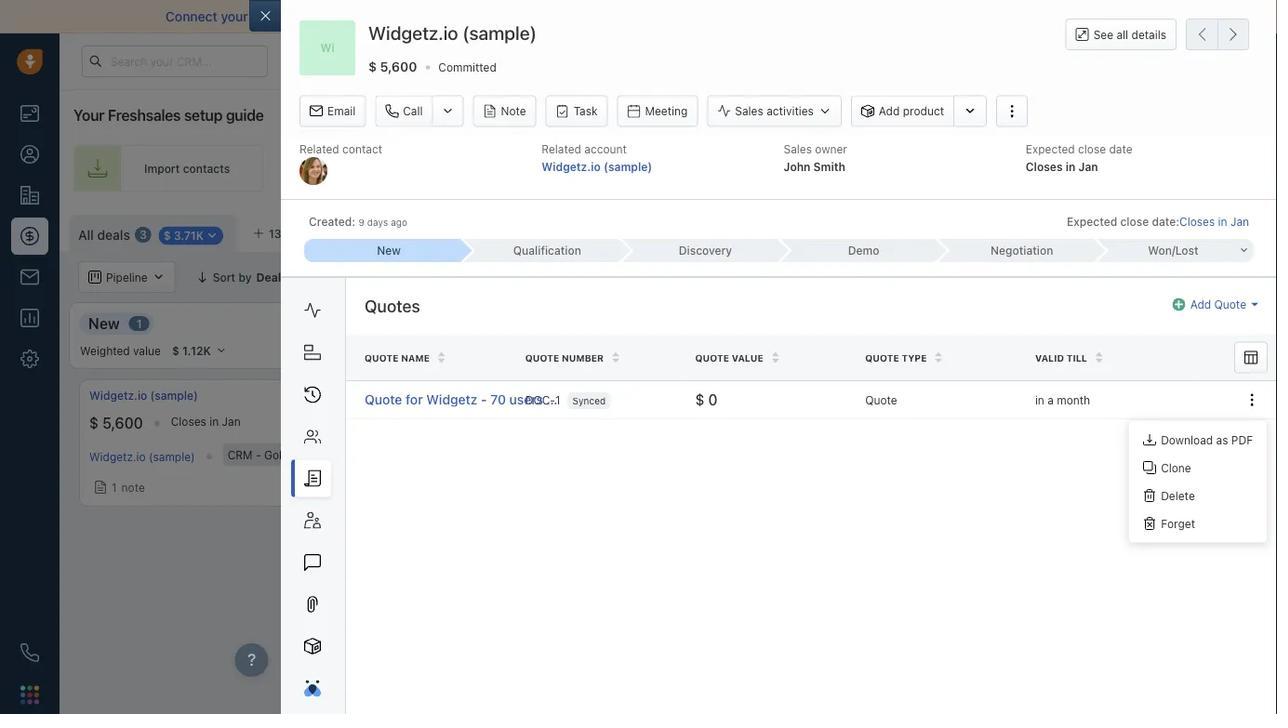 Task type: describe. For each thing, give the bounding box(es) containing it.
import deals
[[1069, 224, 1136, 237]]

related for related contact
[[300, 142, 339, 156]]

add product
[[879, 105, 944, 118]]

quote number
[[525, 353, 604, 364]]

new link
[[304, 239, 463, 262]]

in a month
[[1035, 393, 1091, 406]]

email
[[614, 9, 647, 24]]

1 team from the left
[[653, 162, 680, 175]]

2 vertical spatial widgetz.io (sample) link
[[89, 450, 195, 463]]

2 te from the top
[[1267, 450, 1277, 463]]

your for mailbox
[[221, 9, 248, 24]]

negotiation
[[991, 244, 1054, 257]]

related account widgetz.io (sample)
[[542, 142, 652, 173]]

add inside the add deal button
[[1212, 224, 1233, 237]]

quote down quote type
[[865, 393, 898, 406]]

widgetz.io inside the widgetz.io (sample) link
[[89, 389, 147, 402]]

see
[[1094, 28, 1114, 41]]

$ 
[[1267, 415, 1277, 432]]

contacts
[[183, 162, 230, 175]]

0 horizontal spatial to
[[303, 9, 315, 24]]

1 te from the top
[[1267, 389, 1277, 402]]

sales for sales activities
[[735, 105, 764, 118]]

so you don't have to start from scratch.
[[902, 9, 1144, 24]]

1 vertical spatial widgetz.io (sample) link
[[89, 388, 198, 404]]

created: 9 days ago
[[309, 215, 408, 228]]

won
[[1148, 244, 1172, 257]]

details
[[1132, 28, 1167, 41]]

quote for widgetz - 70 users (sample) link
[[365, 392, 601, 407]]

quotas and forecasting
[[1028, 271, 1156, 284]]

0 horizontal spatial and
[[454, 9, 476, 24]]

1 vertical spatial $ 5,600
[[89, 415, 143, 432]]

see all details
[[1094, 28, 1167, 41]]

call button
[[375, 96, 432, 127]]

related contact
[[300, 142, 382, 156]]

enable
[[480, 9, 521, 24]]

so
[[902, 9, 917, 24]]

quote for quote type
[[865, 353, 899, 364]]

closes inside the expected close date closes in jan
[[1026, 160, 1063, 173]]

import for import contacts
[[144, 162, 180, 175]]

users
[[510, 392, 543, 407]]

Search your CRM... text field
[[82, 46, 268, 77]]

applied
[[395, 271, 435, 284]]

doc-1
[[525, 393, 561, 406]]

all for deal
[[480, 271, 494, 284]]

a
[[1048, 393, 1054, 406]]

container_wx8msf4aqz5i3rn1 image for quotas and forecasting
[[1011, 271, 1024, 284]]

plan
[[292, 448, 314, 461]]

crm
[[228, 448, 253, 461]]

call
[[403, 105, 423, 118]]

all deals 3
[[78, 227, 147, 243]]

value
[[732, 353, 764, 364]]

⌘ o
[[342, 227, 364, 240]]

discovery
[[679, 244, 732, 257]]

all deal owners
[[480, 271, 561, 284]]

download as pdf
[[1161, 433, 1253, 446]]

wi
[[321, 41, 335, 54]]

see all details button
[[1066, 19, 1177, 50]]

add quote button
[[1173, 297, 1259, 313]]

as
[[1216, 433, 1229, 446]]

0 horizontal spatial new
[[88, 315, 120, 332]]

date
[[1109, 142, 1133, 156]]

container_wx8msf4aqz5i3rn1 image inside all deal owners button
[[459, 271, 472, 284]]

3
[[139, 228, 147, 242]]

delete
[[1161, 489, 1195, 502]]

valid till
[[1035, 353, 1087, 364]]

1 horizontal spatial deal
[[1112, 401, 1135, 414]]

forget
[[1161, 517, 1196, 530]]

deal for all deal owners button
[[497, 271, 519, 284]]

setup
[[184, 107, 223, 124]]

widgetz.io (sample) dialog
[[249, 0, 1277, 715]]

container_wx8msf4aqz5i3rn1 image for 1
[[94, 481, 107, 494]]

phone element
[[11, 635, 48, 672]]

import for import deals
[[1069, 224, 1104, 237]]

add deal button
[[1186, 215, 1268, 247]]

add inside "add quote" 'link'
[[1191, 298, 1212, 311]]

jan for expected close date closes in jan
[[1079, 160, 1098, 173]]

freshsales
[[108, 107, 181, 124]]

sales for sales owner john smith
[[784, 142, 812, 156]]

lost
[[1176, 244, 1199, 257]]

email button
[[300, 96, 366, 127]]

1 vertical spatial widgetz.io (sample)
[[89, 389, 198, 402]]

2 vertical spatial widgetz.io (sample)
[[89, 450, 195, 463]]

demo
[[848, 244, 880, 257]]

close image
[[1250, 12, 1259, 21]]

1 vertical spatial and
[[1070, 271, 1090, 284]]

ne
[[1265, 315, 1277, 332]]

nov
[[509, 415, 530, 428]]

email image
[[1093, 54, 1106, 69]]

monthly
[[317, 448, 360, 461]]

⌘
[[342, 227, 352, 240]]

sales
[[1118, 162, 1146, 175]]

start
[[1030, 9, 1059, 24]]

2-
[[524, 9, 538, 24]]

deals for import
[[1107, 224, 1136, 237]]

scratch.
[[1094, 9, 1144, 24]]

import contacts link
[[74, 145, 263, 192]]

your
[[74, 107, 104, 124]]

add deal inside button
[[1212, 224, 1259, 237]]

0
[[709, 391, 718, 408]]

note
[[501, 105, 526, 118]]

1 vertical spatial 5,600
[[102, 415, 143, 432]]

import deals button
[[1043, 215, 1145, 247]]

o
[[356, 227, 364, 240]]

1 filter applied button
[[326, 261, 447, 293]]

expected for expected close date:
[[1067, 215, 1118, 228]]

1 vertical spatial qualification
[[390, 315, 479, 332]]

connect
[[166, 9, 218, 24]]

acme inc (sample)
[[392, 389, 492, 402]]

$ 5,600 inside widgetz.io (sample) dialog
[[368, 59, 417, 74]]

import contacts
[[144, 162, 230, 175]]

2 horizontal spatial your
[[903, 162, 927, 175]]

2 horizontal spatial to
[[1014, 9, 1026, 24]]

70
[[491, 392, 506, 407]]

0 horizontal spatial add deal
[[1088, 401, 1135, 414]]

2 vertical spatial container_wx8msf4aqz5i3rn1 image
[[1272, 481, 1277, 494]]

1 vertical spatial -
[[256, 448, 261, 461]]



Task type: vqa. For each thing, say whether or not it's contained in the screenshot.
column corresponding to Collapse column
no



Task type: locate. For each thing, give the bounding box(es) containing it.
0 horizontal spatial $ 5,600
[[89, 415, 143, 432]]

container_wx8msf4aqz5i3rn1 image left filter
[[338, 271, 351, 284]]

task
[[574, 105, 598, 118]]

close up "create"
[[1078, 142, 1106, 156]]

all inside button
[[480, 271, 494, 284]]

1 inside button
[[359, 271, 364, 284]]

1 horizontal spatial sales
[[784, 142, 812, 156]]

1 left filter
[[359, 271, 364, 284]]

sales up john
[[784, 142, 812, 156]]

of
[[598, 9, 611, 24]]

widgetz.io (sample) inside dialog
[[368, 22, 537, 44]]

2 te link from the top
[[1267, 450, 1277, 463]]

1 vertical spatial add deal
[[1088, 401, 1135, 414]]

te up "$"
[[1267, 389, 1277, 402]]

1 left synced
[[555, 393, 561, 406]]

acme inc (sample) link
[[392, 388, 492, 404]]

to right the leads
[[889, 162, 900, 175]]

1 down 3
[[136, 317, 142, 330]]

te
[[1267, 389, 1277, 402], [1267, 450, 1277, 463]]

0 horizontal spatial all
[[78, 227, 94, 243]]

add deal up search 'field'
[[1212, 224, 1259, 237]]

created:
[[309, 215, 355, 228]]

1 vertical spatial sales
[[784, 142, 812, 156]]

1 horizontal spatial 5,600
[[380, 59, 417, 74]]

13 more... button
[[243, 221, 333, 247]]

in inside the expected close date closes in jan
[[1066, 160, 1076, 173]]

widgetz.io inside related account widgetz.io (sample)
[[542, 160, 601, 173]]

container_wx8msf4aqz5i3rn1 image for add deal
[[1070, 401, 1083, 414]]

widgetz.io (sample) link up closes in jan
[[89, 388, 198, 404]]

jan
[[1079, 160, 1098, 173], [1231, 215, 1250, 228], [222, 415, 241, 428]]

add
[[879, 105, 900, 118], [1212, 224, 1233, 237], [1191, 298, 1212, 311], [1088, 401, 1109, 414]]

deals for all
[[97, 227, 130, 243]]

expected inside the expected close date closes in jan
[[1026, 142, 1075, 156]]

you
[[920, 9, 942, 24]]

guide
[[226, 107, 264, 124]]

negotiation link
[[938, 239, 1096, 262]]

jan for expected close date: closes in jan
[[1231, 215, 1250, 228]]

$ 5,600 up 1 note
[[89, 415, 143, 432]]

0 vertical spatial close
[[1078, 142, 1106, 156]]

jan up crm
[[222, 415, 241, 428]]

1 vertical spatial new
[[88, 315, 120, 332]]

1 horizontal spatial your
[[626, 162, 650, 175]]

add up search 'field'
[[1212, 224, 1233, 237]]

import inside button
[[1069, 224, 1104, 237]]

qualification inside widgetz.io (sample) dialog
[[513, 244, 581, 257]]

0 horizontal spatial close
[[1078, 142, 1106, 156]]

to right mailbox
[[303, 9, 315, 24]]

import deals group
[[1043, 215, 1177, 247]]

2 horizontal spatial deal
[[1236, 224, 1259, 237]]

qualification
[[513, 244, 581, 257], [390, 315, 479, 332]]

till
[[1067, 353, 1087, 364]]

conversations.
[[650, 9, 740, 24]]

1 left note
[[112, 481, 117, 494]]

0 vertical spatial -
[[481, 392, 487, 407]]

container_wx8msf4aqz5i3rn1 image inside settings popup button
[[962, 224, 975, 237]]

deliverability
[[371, 9, 450, 24]]

0 horizontal spatial related
[[300, 142, 339, 156]]

mailbox
[[252, 9, 299, 24]]

your right invite
[[626, 162, 650, 175]]

widgetz.io (sample) link up note
[[89, 450, 195, 463]]

close for date:
[[1121, 215, 1149, 228]]

1 inside widgetz.io (sample) dialog
[[555, 393, 561, 406]]

1 horizontal spatial jan
[[1079, 160, 1098, 173]]

download
[[1161, 433, 1213, 446]]

1 vertical spatial all
[[480, 271, 494, 284]]

1 horizontal spatial all
[[480, 271, 494, 284]]

0 vertical spatial te link
[[1267, 388, 1277, 404]]

0 vertical spatial te
[[1267, 389, 1277, 402]]

0 vertical spatial all
[[78, 227, 94, 243]]

invite your team link
[[523, 145, 733, 192]]

smith
[[814, 160, 846, 173]]

freshworks switcher image
[[20, 686, 39, 705]]

container_wx8msf4aqz5i3rn1 image down "$"
[[1272, 481, 1277, 494]]

1 horizontal spatial new
[[377, 244, 401, 257]]

route leads to your team link
[[752, 145, 990, 192]]

0 vertical spatial expected
[[1026, 142, 1075, 156]]

quote value
[[695, 353, 764, 364]]

your right the leads
[[903, 162, 927, 175]]

add quote
[[1191, 298, 1247, 311]]

quote type
[[865, 353, 927, 364]]

1 for 1 filter applied
[[359, 271, 364, 284]]

quote for quote number
[[525, 353, 559, 364]]

quote left the number
[[525, 353, 559, 364]]

1 horizontal spatial -
[[481, 392, 487, 407]]

expected left date
[[1026, 142, 1075, 156]]

0 horizontal spatial your
[[221, 9, 248, 24]]

more...
[[285, 227, 323, 240]]

0 horizontal spatial import
[[144, 162, 180, 175]]

0 vertical spatial qualification
[[513, 244, 581, 257]]

related down the task button
[[542, 142, 581, 156]]

0 vertical spatial jan
[[1079, 160, 1098, 173]]

1 vertical spatial import
[[1069, 224, 1104, 237]]

1 horizontal spatial $ 5,600
[[368, 59, 417, 74]]

improve
[[319, 9, 368, 24]]

phone image
[[20, 644, 39, 662]]

owner
[[815, 142, 848, 156]]

related
[[300, 142, 339, 156], [542, 142, 581, 156]]

add deal right a
[[1088, 401, 1135, 414]]

quote for widgetz - 70 users (sample)
[[365, 392, 601, 407]]

synced
[[573, 396, 606, 406]]

quote for quote name
[[365, 353, 399, 364]]

container_wx8msf4aqz5i3rn1 image
[[962, 224, 975, 237], [338, 271, 351, 284], [1272, 481, 1277, 494]]

closes in nov
[[458, 415, 530, 428]]

deal for the add deal button
[[1236, 224, 1259, 237]]

13 more...
[[269, 227, 323, 240]]

quote down search 'field'
[[1215, 298, 1247, 311]]

te down "$"
[[1267, 450, 1277, 463]]

meeting button
[[617, 96, 698, 127]]

0 horizontal spatial qualification
[[390, 315, 479, 332]]

qualification link
[[463, 239, 621, 262]]

0 horizontal spatial container_wx8msf4aqz5i3rn1 image
[[338, 271, 351, 284]]

0 horizontal spatial -
[[256, 448, 261, 461]]

team down product
[[930, 162, 957, 175]]

name
[[401, 353, 430, 364]]

month
[[1057, 393, 1091, 406]]

0 vertical spatial and
[[454, 9, 476, 24]]

0 vertical spatial import
[[144, 162, 180, 175]]

5,600 up call button
[[380, 59, 417, 74]]

5,600 inside widgetz.io (sample) dialog
[[380, 59, 417, 74]]

all left owners
[[480, 271, 494, 284]]

closes in jan link
[[1180, 214, 1250, 230]]

date:
[[1152, 215, 1180, 228]]

deal
[[1236, 224, 1259, 237], [497, 271, 519, 284], [1112, 401, 1135, 414]]

1 horizontal spatial container_wx8msf4aqz5i3rn1 image
[[962, 224, 975, 237]]

quotas and forecasting link
[[1011, 261, 1175, 293]]

quote left the type
[[865, 353, 899, 364]]

jan up search 'field'
[[1231, 215, 1250, 228]]

add deal
[[1212, 224, 1259, 237], [1088, 401, 1135, 414]]

9
[[359, 217, 365, 228]]

widgetz.io
[[368, 22, 458, 44], [542, 160, 601, 173], [89, 389, 147, 402], [89, 450, 146, 463]]

2 horizontal spatial jan
[[1231, 215, 1250, 228]]

1 filter applied
[[359, 271, 435, 284]]

add left product
[[879, 105, 900, 118]]

widgetz.io (sample) up note
[[89, 450, 195, 463]]

1 horizontal spatial deals
[[1107, 224, 1136, 237]]

container_wx8msf4aqz5i3rn1 image inside quotas and forecasting link
[[1011, 271, 1024, 284]]

new inside widgetz.io (sample) dialog
[[377, 244, 401, 257]]

container_wx8msf4aqz5i3rn1 image left settings
[[962, 224, 975, 237]]

1 vertical spatial close
[[1121, 215, 1149, 228]]

1 vertical spatial deal
[[497, 271, 519, 284]]

add product button
[[851, 96, 954, 127]]

container_wx8msf4aqz5i3rn1 image inside the 1 filter applied button
[[338, 271, 351, 284]]

to left start
[[1014, 9, 1026, 24]]

(sample) inside related account widgetz.io (sample)
[[604, 160, 652, 173]]

1 vertical spatial te
[[1267, 450, 1277, 463]]

container_wx8msf4aqz5i3rn1 image left 1 note
[[94, 481, 107, 494]]

$ 100
[[392, 415, 430, 432]]

1 vertical spatial te link
[[1267, 450, 1277, 463]]

1 horizontal spatial and
[[1070, 271, 1090, 284]]

quote for quote for widgetz - 70 users (sample)
[[365, 392, 402, 407]]

new down all deals link
[[88, 315, 120, 332]]

1 related from the left
[[300, 142, 339, 156]]

close inside the expected close date closes in jan
[[1078, 142, 1106, 156]]

0 horizontal spatial 5,600
[[102, 415, 143, 432]]

$ 5,600
[[368, 59, 417, 74], [89, 415, 143, 432]]

te link up "$"
[[1267, 388, 1277, 404]]

invite
[[594, 162, 623, 175]]

2 vertical spatial deal
[[1112, 401, 1135, 414]]

filter
[[367, 271, 392, 284]]

quote for quote value
[[695, 353, 729, 364]]

don't
[[946, 9, 978, 24]]

1 horizontal spatial related
[[542, 142, 581, 156]]

all left 3
[[78, 227, 94, 243]]

route leads to your team
[[822, 162, 957, 175]]

widgetz.io (sample) up committed
[[368, 22, 537, 44]]

related down "email" button
[[300, 142, 339, 156]]

deals inside button
[[1107, 224, 1136, 237]]

container_wx8msf4aqz5i3rn1 image right a
[[1070, 401, 1083, 414]]

1 vertical spatial jan
[[1231, 215, 1250, 228]]

all for deals
[[78, 227, 94, 243]]

quote inside "add quote" 'link'
[[1215, 298, 1247, 311]]

$ 5,600 up call button
[[368, 59, 417, 74]]

2 vertical spatial jan
[[222, 415, 241, 428]]

0 vertical spatial $ 5,600
[[368, 59, 417, 74]]

sales left activities
[[735, 105, 764, 118]]

team down meeting
[[653, 162, 680, 175]]

quote left name
[[365, 353, 399, 364]]

settings
[[980, 224, 1025, 237]]

container_wx8msf4aqz5i3rn1 image down negotiation 'link'
[[1011, 271, 1024, 284]]

jan left sales
[[1079, 160, 1098, 173]]

1 note
[[112, 481, 145, 494]]

your left mailbox
[[221, 9, 248, 24]]

0 vertical spatial widgetz.io (sample)
[[368, 22, 537, 44]]

-
[[481, 392, 487, 407], [256, 448, 261, 461]]

task button
[[546, 96, 608, 127]]

1 horizontal spatial qualification
[[513, 244, 581, 257]]

- left gold at the bottom left of page
[[256, 448, 261, 461]]

new up the 1 filter applied button
[[377, 244, 401, 257]]

2 team from the left
[[930, 162, 957, 175]]

0 vertical spatial sales
[[735, 105, 764, 118]]

container_wx8msf4aqz5i3rn1 image
[[459, 271, 472, 284], [1011, 271, 1024, 284], [1070, 401, 1083, 414], [94, 481, 107, 494]]

1 horizontal spatial team
[[930, 162, 957, 175]]

note button
[[473, 96, 537, 127]]

sequence
[[1149, 162, 1202, 175]]

0 vertical spatial new
[[377, 244, 401, 257]]

closes in jan
[[171, 415, 241, 428]]

your for team
[[626, 162, 650, 175]]

your freshsales setup guide
[[74, 107, 264, 124]]

john
[[784, 160, 811, 173]]

expected for expected close date
[[1026, 142, 1075, 156]]

5,600 up 1 note
[[102, 415, 143, 432]]

widgetz.io (sample) link down account on the top of the page
[[542, 160, 652, 173]]

1 for 1 note
[[112, 481, 117, 494]]

/
[[1172, 244, 1176, 257]]

import left 'contacts'
[[144, 162, 180, 175]]

te link down "$"
[[1267, 450, 1277, 463]]

0 vertical spatial widgetz.io (sample) link
[[542, 160, 652, 173]]

0 vertical spatial container_wx8msf4aqz5i3rn1 image
[[962, 224, 975, 237]]

import up the quotas and forecasting
[[1069, 224, 1104, 237]]

0 vertical spatial add deal
[[1212, 224, 1259, 237]]

days
[[367, 217, 388, 228]]

and left the enable
[[454, 9, 476, 24]]

from
[[1062, 9, 1091, 24]]

deal up search 'field'
[[1236, 224, 1259, 237]]

0 horizontal spatial team
[[653, 162, 680, 175]]

2 related from the left
[[542, 142, 581, 156]]

0 vertical spatial deal
[[1236, 224, 1259, 237]]

0 horizontal spatial sales
[[735, 105, 764, 118]]

connect your mailbox link
[[166, 9, 303, 24]]

quotas
[[1028, 271, 1067, 284]]

create sales sequence
[[1079, 162, 1202, 175]]

qualification up owners
[[513, 244, 581, 257]]

- inside widgetz.io (sample) dialog
[[481, 392, 487, 407]]

1 horizontal spatial import
[[1069, 224, 1104, 237]]

add down search 'field'
[[1191, 298, 1212, 311]]

for
[[406, 392, 423, 407]]

0 horizontal spatial deals
[[97, 227, 130, 243]]

demo link
[[779, 239, 938, 262]]

13
[[269, 227, 281, 240]]

sales activities
[[735, 105, 814, 118]]

widgetz
[[426, 392, 478, 407]]

0 horizontal spatial jan
[[222, 415, 241, 428]]

1 vertical spatial expected
[[1067, 215, 1118, 228]]

(sample)
[[463, 22, 537, 44], [604, 160, 652, 173], [150, 389, 198, 402], [444, 389, 492, 402], [547, 392, 601, 407], [363, 448, 409, 461], [149, 450, 195, 463]]

activities
[[767, 105, 814, 118]]

1 for 1
[[136, 317, 142, 330]]

1 horizontal spatial add deal
[[1212, 224, 1259, 237]]

1 te link from the top
[[1267, 388, 1277, 404]]

1 horizontal spatial close
[[1121, 215, 1149, 228]]

- left 70
[[481, 392, 487, 407]]

quote left value
[[695, 353, 729, 364]]

add right a
[[1088, 401, 1109, 414]]

related inside related account widgetz.io (sample)
[[542, 142, 581, 156]]

deal left owners
[[497, 271, 519, 284]]

sales inside sales owner john smith
[[784, 142, 812, 156]]

Search field
[[1177, 261, 1270, 293]]

note
[[121, 481, 145, 494]]

2 horizontal spatial container_wx8msf4aqz5i3rn1 image
[[1272, 481, 1277, 494]]

quotes
[[365, 296, 420, 316]]

0 vertical spatial 5,600
[[380, 59, 417, 74]]

close for date
[[1078, 142, 1106, 156]]

expected down "create"
[[1067, 215, 1118, 228]]

your
[[221, 9, 248, 24], [626, 162, 650, 175], [903, 162, 927, 175]]

discovery link
[[621, 239, 779, 262]]

widgetz.io (sample) up closes in jan
[[89, 389, 198, 402]]

1 horizontal spatial to
[[889, 162, 900, 175]]

qualification up name
[[390, 315, 479, 332]]

0 horizontal spatial deal
[[497, 271, 519, 284]]

1 vertical spatial container_wx8msf4aqz5i3rn1 image
[[338, 271, 351, 284]]

product
[[903, 105, 944, 118]]

sync
[[566, 9, 595, 24]]

deal right month
[[1112, 401, 1135, 414]]

container_wx8msf4aqz5i3rn1 image right applied
[[459, 271, 472, 284]]

way
[[538, 9, 563, 24]]

jan inside the expected close date closes in jan
[[1079, 160, 1098, 173]]

add inside the add product button
[[879, 105, 900, 118]]

route
[[822, 162, 854, 175]]

to
[[303, 9, 315, 24], [1014, 9, 1026, 24], [889, 162, 900, 175]]

quote left for
[[365, 392, 402, 407]]

and right the quotas
[[1070, 271, 1090, 284]]

all deal owners button
[[447, 261, 574, 293]]

close left date:
[[1121, 215, 1149, 228]]

related for related account widgetz.io (sample)
[[542, 142, 581, 156]]



